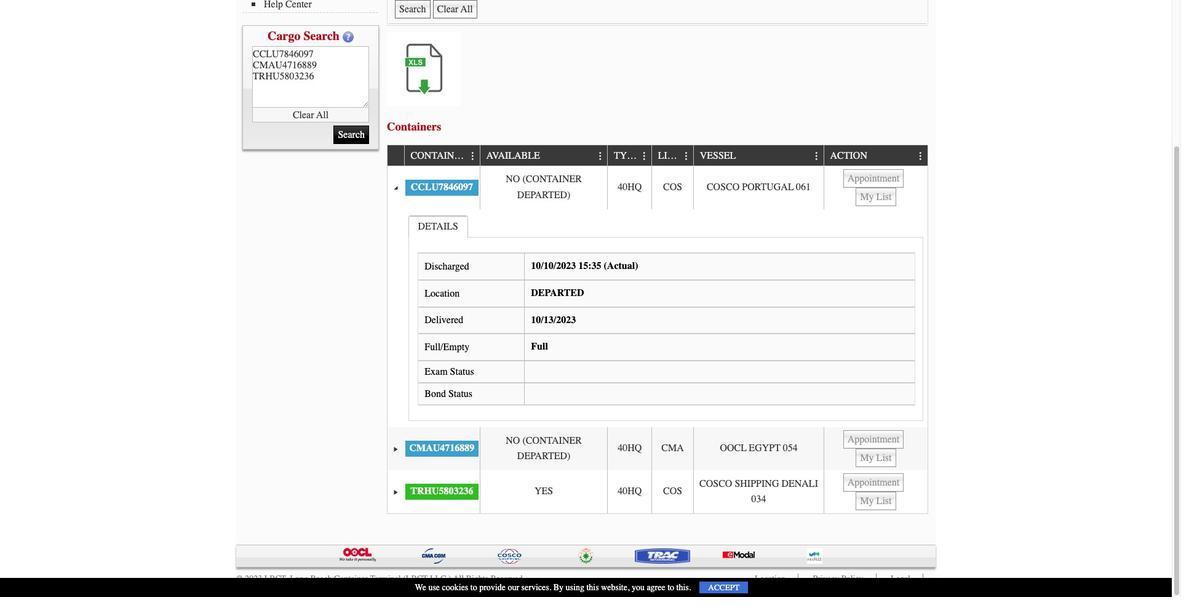 Task type: locate. For each thing, give the bounding box(es) containing it.
to
[[471, 582, 477, 593], [668, 582, 675, 593]]

1 40hq from the top
[[618, 182, 642, 193]]

1 row from the top
[[388, 146, 928, 166]]

1 40hq cell from the top
[[608, 166, 652, 209]]

2 cos cell from the top
[[652, 470, 694, 513]]

services.
[[522, 582, 552, 593]]

tab list inside row group
[[406, 212, 927, 424]]

cos cell
[[652, 166, 694, 209], [652, 470, 694, 513]]

container
[[334, 574, 368, 584]]

0 vertical spatial (container
[[523, 174, 582, 185]]

to left provide
[[471, 582, 477, 593]]

tab list
[[406, 212, 927, 424]]

legal link
[[891, 574, 911, 584]]

no for cmau4716889
[[506, 435, 520, 446]]

1 no from the top
[[506, 174, 520, 185]]

we
[[415, 582, 426, 593]]

2 edit column settings image from the left
[[916, 151, 926, 161]]

1 vertical spatial no (container departed) cell
[[480, 427, 608, 470]]

cosco inside cosco shipping denali 034
[[700, 478, 733, 489]]

1 no (container departed) from the top
[[506, 174, 582, 201]]

no (container departed) for cclu7846097
[[506, 174, 582, 201]]

available link
[[487, 146, 546, 165]]

no up yes cell
[[506, 435, 520, 446]]

2 vertical spatial 40hq
[[618, 486, 642, 497]]

cosco portugal 061
[[707, 182, 811, 193]]

2 40hq cell from the top
[[608, 427, 652, 470]]

vessel link
[[700, 146, 742, 165]]

type link
[[614, 146, 645, 165]]

(container down 'available' column header
[[523, 174, 582, 185]]

row containing cosco shipping denali 034
[[388, 470, 928, 513]]

061
[[797, 182, 811, 193]]

trhu5803236
[[411, 486, 474, 497]]

portugal
[[742, 182, 794, 193]]

location
[[425, 288, 460, 299], [755, 574, 786, 584]]

3 cell from the top
[[824, 470, 928, 513]]

tree grid
[[388, 146, 928, 513]]

2 edit column settings image from the left
[[640, 151, 650, 161]]

2 (container from the top
[[523, 435, 582, 446]]

0 vertical spatial no (container departed)
[[506, 174, 582, 201]]

2 no (container departed) cell from the top
[[480, 427, 608, 470]]

you
[[632, 582, 645, 593]]

1 vertical spatial status
[[449, 388, 473, 399]]

oocl
[[720, 443, 747, 454]]

no (container departed) down 'available' column header
[[506, 174, 582, 201]]

1 vertical spatial cos cell
[[652, 470, 694, 513]]

0 horizontal spatial edit column settings image
[[596, 151, 606, 161]]

0 horizontal spatial all
[[316, 109, 329, 120]]

row
[[388, 146, 928, 166], [388, 166, 928, 209], [388, 427, 928, 470], [388, 470, 928, 513]]

cell for denali
[[824, 470, 928, 513]]

0 vertical spatial cos cell
[[652, 166, 694, 209]]

row containing container
[[388, 146, 928, 166]]

1 no (container departed) cell from the top
[[480, 166, 608, 209]]

cell
[[824, 166, 928, 209], [824, 427, 928, 470], [824, 470, 928, 513]]

row group
[[388, 166, 928, 513]]

1 (container from the top
[[523, 174, 582, 185]]

1 cos cell from the top
[[652, 166, 694, 209]]

1 vertical spatial no (container departed)
[[506, 435, 582, 462]]

edit column settings image for container
[[468, 151, 478, 161]]

edit column settings image inside action column header
[[916, 151, 926, 161]]

all right llc.)
[[453, 574, 464, 584]]

Enter container numbers and/ or booking numbers.  text field
[[252, 46, 369, 108]]

1 vertical spatial cos
[[664, 486, 683, 497]]

action
[[831, 150, 868, 162]]

0 vertical spatial no
[[506, 174, 520, 185]]

1 horizontal spatial edit column settings image
[[916, 151, 926, 161]]

legal
[[891, 574, 911, 584]]

details tab
[[409, 215, 468, 237]]

cosco shipping denali 034
[[700, 478, 819, 505]]

1 departed) from the top
[[518, 189, 571, 201]]

discharged
[[425, 261, 470, 272]]

1 vertical spatial all
[[453, 574, 464, 584]]

edit column settings image
[[596, 151, 606, 161], [916, 151, 926, 161]]

cosco down oocl
[[700, 478, 733, 489]]

cosco
[[707, 182, 740, 193], [700, 478, 733, 489]]

location up delivered
[[425, 288, 460, 299]]

trhu5803236 cell
[[404, 470, 480, 513]]

reserved.
[[491, 574, 525, 584]]

edit column settings image inside 'available' column header
[[596, 151, 606, 161]]

edit column settings image right container
[[468, 151, 478, 161]]

3 40hq from the top
[[618, 486, 642, 497]]

status up bond status
[[450, 366, 474, 377]]

0 vertical spatial location
[[425, 288, 460, 299]]

0 vertical spatial status
[[450, 366, 474, 377]]

cos cell down line
[[652, 166, 694, 209]]

edit column settings image inside the vessel column header
[[812, 151, 822, 161]]

cosco down vessel
[[707, 182, 740, 193]]

1 vertical spatial no
[[506, 435, 520, 446]]

terminal
[[370, 574, 401, 584]]

0 horizontal spatial to
[[471, 582, 477, 593]]

0 vertical spatial cos
[[664, 182, 683, 193]]

1 cell from the top
[[824, 166, 928, 209]]

cmau4716889
[[410, 443, 475, 454]]

all right clear
[[316, 109, 329, 120]]

edit column settings image left action
[[812, 151, 822, 161]]

1 edit column settings image from the left
[[596, 151, 606, 161]]

full/empty
[[425, 342, 470, 353]]

1 vertical spatial departed)
[[518, 451, 571, 462]]

line column header
[[652, 146, 694, 166]]

1 horizontal spatial location
[[755, 574, 786, 584]]

edit column settings image right line
[[682, 151, 692, 161]]

by
[[554, 582, 564, 593]]

location right accept button
[[755, 574, 786, 584]]

0 vertical spatial departed)
[[518, 189, 571, 201]]

cos
[[664, 182, 683, 193], [664, 486, 683, 497]]

edit column settings image right type
[[640, 151, 650, 161]]

1 vertical spatial 40hq
[[618, 443, 642, 454]]

(container up yes
[[523, 435, 582, 446]]

© 2023 lbct, long beach container terminal (lbct llc.) all rights reserved.
[[236, 574, 525, 584]]

status down exam status on the bottom of page
[[449, 388, 473, 399]]

2 no (container departed) from the top
[[506, 435, 582, 462]]

cos for cosco portugal 061
[[664, 182, 683, 193]]

1 vertical spatial (container
[[523, 435, 582, 446]]

privacy
[[813, 574, 840, 584]]

no (container departed) for cmau4716889
[[506, 435, 582, 462]]

cookies
[[442, 582, 469, 593]]

2 40hq from the top
[[618, 443, 642, 454]]

None button
[[433, 0, 477, 18], [844, 169, 904, 188], [856, 188, 897, 206], [844, 430, 904, 449], [856, 449, 897, 467], [844, 473, 904, 492], [856, 492, 897, 510], [433, 0, 477, 18], [844, 169, 904, 188], [856, 188, 897, 206], [844, 430, 904, 449], [856, 449, 897, 467], [844, 473, 904, 492], [856, 492, 897, 510]]

all
[[316, 109, 329, 120], [453, 574, 464, 584]]

3 edit column settings image from the left
[[682, 151, 692, 161]]

0 vertical spatial 40hq
[[618, 182, 642, 193]]

clear all
[[293, 109, 329, 120]]

no
[[506, 174, 520, 185], [506, 435, 520, 446]]

status
[[450, 366, 474, 377], [449, 388, 473, 399]]

40hq cell
[[608, 166, 652, 209], [608, 427, 652, 470], [608, 470, 652, 513]]

cma
[[662, 443, 684, 454]]

3 40hq cell from the top
[[608, 470, 652, 513]]

4 edit column settings image from the left
[[812, 151, 822, 161]]

denali
[[782, 478, 819, 489]]

1 horizontal spatial to
[[668, 582, 675, 593]]

departed) up yes
[[518, 451, 571, 462]]

1 edit column settings image from the left
[[468, 151, 478, 161]]

containers
[[387, 120, 442, 133]]

lbct,
[[264, 574, 288, 584]]

location link
[[755, 574, 786, 584]]

to left this.
[[668, 582, 675, 593]]

departed
[[531, 287, 584, 298]]

we use cookies to provide our services. by using this website, you agree to this.
[[415, 582, 691, 593]]

1 cos from the top
[[664, 182, 683, 193]]

no (container departed) cell down available link on the top
[[480, 166, 608, 209]]

1 vertical spatial cosco
[[700, 478, 733, 489]]

vessel column header
[[694, 146, 824, 166]]

(container
[[523, 174, 582, 185], [523, 435, 582, 446]]

2 cell from the top
[[824, 427, 928, 470]]

40hq
[[618, 182, 642, 193], [618, 443, 642, 454], [618, 486, 642, 497]]

clear all button
[[252, 108, 369, 122]]

no (container departed) up yes
[[506, 435, 582, 462]]

edit column settings image inside "type" column header
[[640, 151, 650, 161]]

departed) for cmau4716889
[[518, 451, 571, 462]]

4 row from the top
[[388, 470, 928, 513]]

None submit
[[395, 0, 431, 18], [334, 126, 369, 144], [395, 0, 431, 18], [334, 126, 369, 144]]

status for exam status
[[450, 366, 474, 377]]

cma cell
[[652, 427, 694, 470]]

no (container departed) cell up yes
[[480, 427, 608, 470]]

0 horizontal spatial location
[[425, 288, 460, 299]]

cosco for cosco portugal 061
[[707, 182, 740, 193]]

bond
[[425, 388, 446, 399]]

our
[[508, 582, 520, 593]]

provide
[[480, 582, 506, 593]]

this.
[[677, 582, 691, 593]]

0 vertical spatial all
[[316, 109, 329, 120]]

rights
[[466, 574, 489, 584]]

40hq for oocl egypt 054
[[618, 443, 642, 454]]

departed)
[[518, 189, 571, 201], [518, 451, 571, 462]]

2 departed) from the top
[[518, 451, 571, 462]]

available
[[487, 150, 540, 162]]

cos cell down cma
[[652, 470, 694, 513]]

tab list containing details
[[406, 212, 927, 424]]

0 vertical spatial no (container departed) cell
[[480, 166, 608, 209]]

departed) down 'available' column header
[[518, 189, 571, 201]]

0 vertical spatial cosco
[[707, 182, 740, 193]]

no (container departed)
[[506, 174, 582, 201], [506, 435, 582, 462]]

use
[[429, 582, 440, 593]]

2 row from the top
[[388, 166, 928, 209]]

vessel
[[700, 150, 736, 162]]

beach
[[310, 574, 332, 584]]

departed) for cclu7846097
[[518, 189, 571, 201]]

edit column settings image inside line column header
[[682, 151, 692, 161]]

cclu7846097 cell
[[404, 166, 480, 209]]

no down available
[[506, 174, 520, 185]]

2 cos from the top
[[664, 486, 683, 497]]

2 no from the top
[[506, 435, 520, 446]]

cell for 054
[[824, 427, 928, 470]]

edit column settings image for available
[[596, 151, 606, 161]]

034
[[752, 494, 767, 505]]

10/10/2023 15:35 (actual)
[[531, 261, 639, 272]]

all inside button
[[316, 109, 329, 120]]

edit column settings image
[[468, 151, 478, 161], [640, 151, 650, 161], [682, 151, 692, 161], [812, 151, 822, 161]]

no (container departed) cell
[[480, 166, 608, 209], [480, 427, 608, 470]]

cos down line column header
[[664, 182, 683, 193]]

10/13/2023
[[531, 314, 576, 325]]

edit column settings image inside container column header
[[468, 151, 478, 161]]

cos down the cma cell
[[664, 486, 683, 497]]



Task type: vqa. For each thing, say whether or not it's contained in the screenshot.
cell
yes



Task type: describe. For each thing, give the bounding box(es) containing it.
no for cclu7846097
[[506, 174, 520, 185]]

this
[[587, 582, 599, 593]]

website,
[[601, 582, 630, 593]]

40hq cell for cosco shipping denali 034
[[608, 470, 652, 513]]

cosco shipping denali 034 cell
[[694, 470, 824, 513]]

status for bond status
[[449, 388, 473, 399]]

oocl egypt 054 cell
[[694, 427, 824, 470]]

edit column settings image for action
[[916, 151, 926, 161]]

054
[[783, 443, 798, 454]]

row group containing no (container departed)
[[388, 166, 928, 513]]

(container for cclu7846097
[[523, 174, 582, 185]]

yes cell
[[480, 470, 608, 513]]

type
[[614, 150, 639, 162]]

line link
[[658, 146, 687, 165]]

cosco portugal 061 cell
[[694, 166, 824, 209]]

using
[[566, 582, 585, 593]]

policy
[[842, 574, 864, 584]]

accept button
[[700, 582, 749, 593]]

no (container departed) cell for cclu7846097
[[480, 166, 608, 209]]

cos cell for cosco shipping denali 034
[[652, 470, 694, 513]]

2 to from the left
[[668, 582, 675, 593]]

privacy policy link
[[813, 574, 864, 584]]

1 vertical spatial location
[[755, 574, 786, 584]]

delivered
[[425, 315, 464, 326]]

tree grid containing container
[[388, 146, 928, 513]]

cargo search
[[268, 29, 340, 43]]

(lbct
[[403, 574, 428, 584]]

accept
[[709, 583, 740, 592]]

40hq cell for oocl egypt 054
[[608, 427, 652, 470]]

shipping
[[735, 478, 780, 489]]

cos for cosco shipping denali 034
[[664, 486, 683, 497]]

cos cell for cosco portugal 061
[[652, 166, 694, 209]]

yes
[[535, 486, 553, 497]]

3 row from the top
[[388, 427, 928, 470]]

agree
[[647, 582, 666, 593]]

no (container departed) cell for cmau4716889
[[480, 427, 608, 470]]

edit column settings image for vessel
[[812, 151, 822, 161]]

1 horizontal spatial all
[[453, 574, 464, 584]]

container
[[411, 150, 467, 162]]

(actual)
[[604, 261, 639, 272]]

type column header
[[608, 146, 652, 166]]

action column header
[[824, 146, 928, 166]]

edit column settings image for type
[[640, 151, 650, 161]]

cell for 061
[[824, 166, 928, 209]]

search
[[304, 29, 340, 43]]

egypt
[[749, 443, 781, 454]]

2023
[[245, 574, 262, 584]]

(container for cmau4716889
[[523, 435, 582, 446]]

privacy policy
[[813, 574, 864, 584]]

cclu7846097
[[411, 182, 473, 193]]

full
[[531, 341, 548, 352]]

location inside row group
[[425, 288, 460, 299]]

long
[[290, 574, 308, 584]]

exam status
[[425, 366, 474, 377]]

edit column settings image for line
[[682, 151, 692, 161]]

details
[[418, 221, 459, 232]]

container link
[[411, 146, 473, 165]]

cosco for cosco shipping denali 034
[[700, 478, 733, 489]]

cmau4716889 cell
[[404, 427, 480, 470]]

bond status
[[425, 388, 473, 399]]

cargo
[[268, 29, 301, 43]]

available column header
[[480, 146, 608, 166]]

15:35
[[579, 261, 602, 272]]

40hq for cosco shipping denali 034
[[618, 486, 642, 497]]

10/10/2023
[[531, 261, 576, 272]]

1 to from the left
[[471, 582, 477, 593]]

40hq for cosco portugal 061
[[618, 182, 642, 193]]

oocl egypt 054
[[720, 443, 798, 454]]

exam
[[425, 366, 448, 377]]

©
[[236, 574, 243, 584]]

line
[[658, 150, 681, 162]]

action link
[[831, 146, 874, 165]]

llc.)
[[430, 574, 451, 584]]

clear
[[293, 109, 314, 120]]

40hq cell for cosco portugal 061
[[608, 166, 652, 209]]

container column header
[[404, 146, 480, 166]]



